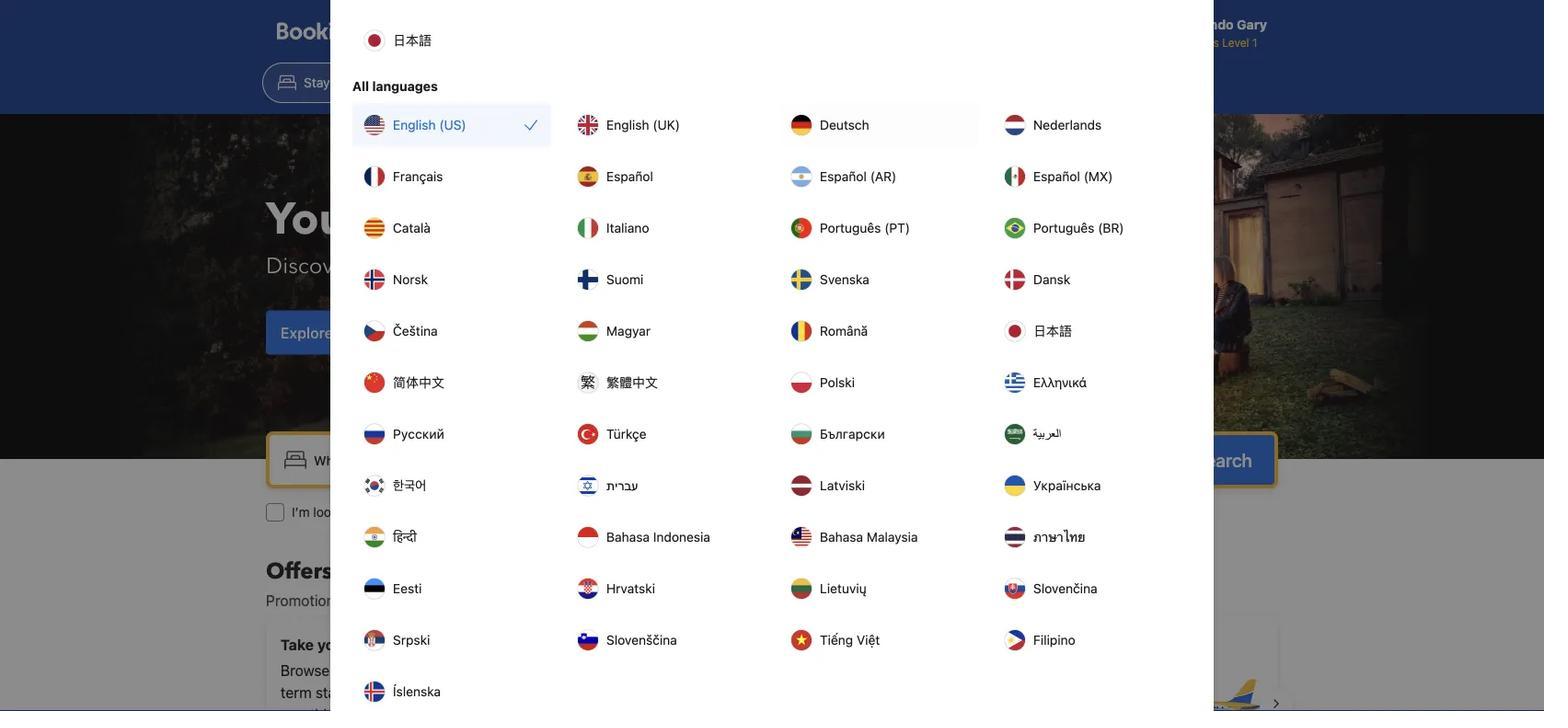 Task type: locate. For each thing, give the bounding box(es) containing it.
español inside 'button'
[[607, 169, 653, 184]]

2 adults · 0 children · 1 room button
[[905, 443, 1162, 478]]

1 horizontal spatial português
[[1034, 220, 1095, 236]]

bahasa inside bahasa indonesia button
[[607, 530, 650, 545]]

català button
[[353, 206, 551, 250]]

vacation up "offering"
[[410, 637, 471, 654]]

for left flights
[[360, 505, 376, 520]]

0 vertical spatial 日本語 button
[[353, 18, 551, 63]]

0 vertical spatial 日本語
[[393, 33, 432, 48]]

bahasa for bahasa indonesia
[[607, 530, 650, 545]]

english
[[393, 117, 436, 133], [607, 117, 649, 133]]

away
[[819, 648, 856, 665]]

discover
[[266, 251, 354, 282]]

latviski button
[[780, 464, 978, 508]]

1 horizontal spatial bahasa
[[820, 530, 863, 545]]

and inside your coziest escape ever discover cabins, vacation homes, and more
[[604, 251, 642, 282]]

english (us)
[[393, 117, 466, 133]]

日本語 button up flights
[[353, 18, 551, 63]]

1 vertical spatial for
[[516, 592, 534, 610]]

(ar)
[[870, 169, 897, 184]]

magyar
[[607, 324, 651, 339]]

bahasa left malaysia
[[820, 530, 863, 545]]

for
[[360, 505, 376, 520], [516, 592, 534, 610]]

reduced
[[415, 684, 470, 702]]

english for english (uk)
[[607, 117, 649, 133]]

español inside "button"
[[1034, 169, 1081, 184]]

children
[[1010, 452, 1059, 468]]

vacation
[[435, 251, 519, 282], [337, 324, 396, 342], [410, 637, 471, 654], [962, 648, 1023, 665]]

0 horizontal spatial ·
[[991, 452, 995, 468]]

1 português from the left
[[820, 220, 881, 236]]

offers
[[266, 556, 333, 587]]

and
[[604, 251, 642, 282], [394, 592, 418, 610]]

check-
[[776, 452, 820, 468]]

日本語 up flights
[[393, 33, 432, 48]]

your coziest escape ever discover cabins, vacation homes, and more
[[266, 189, 791, 282]]

to
[[859, 648, 874, 665]]

1 english from the left
[[393, 117, 436, 133]]

rentals
[[399, 324, 447, 342]]

english (uk)
[[607, 117, 680, 133]]

bahasa
[[607, 530, 650, 545], [820, 530, 863, 545]]

català
[[393, 220, 431, 236]]

dansk
[[1034, 272, 1071, 287]]

· left 0
[[991, 452, 995, 468]]

español inside button
[[820, 169, 867, 184]]

1 español from the left
[[607, 169, 653, 184]]

español left (ar)
[[820, 169, 867, 184]]

your right take
[[317, 637, 349, 654]]

2 español from the left
[[820, 169, 867, 184]]

1 horizontal spatial and
[[604, 251, 642, 282]]

العربية
[[1034, 427, 1062, 442]]

booking.com image
[[277, 22, 410, 44]]

português (pt)
[[820, 220, 910, 236]]

svenska button
[[780, 258, 978, 302]]

· left 1
[[1063, 452, 1067, 468]]

2 português from the left
[[1034, 220, 1095, 236]]

deals,
[[350, 592, 390, 610]]

čeština
[[393, 324, 438, 339]]

(br)
[[1098, 220, 1124, 236]]

한국어 button
[[353, 464, 551, 508]]

stays
[[304, 75, 336, 90]]

languages
[[372, 79, 438, 94]]

español for español
[[607, 169, 653, 184]]

yet
[[474, 637, 497, 654]]

slovenščina
[[607, 633, 677, 648]]

1 horizontal spatial for
[[516, 592, 534, 610]]

español for español (ar)
[[820, 169, 867, 184]]

2 bahasa from the left
[[820, 530, 863, 545]]

bahasa up hrvatski
[[607, 530, 650, 545]]

0 vertical spatial and
[[604, 251, 642, 282]]

1 horizontal spatial español
[[820, 169, 867, 184]]

0 horizontal spatial your
[[317, 637, 349, 654]]

0 horizontal spatial english
[[393, 117, 436, 133]]

deutsch
[[820, 117, 870, 133]]

slovenčina button
[[993, 567, 1192, 611]]

deutsch button
[[780, 103, 978, 147]]

region containing take your longest vacation yet
[[251, 612, 1293, 712]]

vacation down català button
[[435, 251, 519, 282]]

0 vertical spatial for
[[360, 505, 376, 520]]

español up escape
[[607, 169, 653, 184]]

you
[[538, 592, 562, 610]]

italiano
[[607, 220, 649, 236]]

english left (us)
[[393, 117, 436, 133]]

take your longest vacation yet image
[[599, 620, 765, 712]]

for left you
[[516, 592, 534, 610]]

2 · from the left
[[1063, 452, 1067, 468]]

türkçe button
[[566, 412, 765, 457]]

1 vertical spatial 日本語
[[1034, 324, 1072, 339]]

and down italiano
[[604, 251, 642, 282]]

hrvatski
[[607, 581, 655, 596]]

explore vacation rentals
[[281, 324, 447, 342]]

english inside button
[[607, 117, 649, 133]]

简体中文 button
[[353, 361, 551, 405]]

ever
[[696, 189, 791, 249]]

0 horizontal spatial español
[[607, 169, 653, 184]]

українська button
[[993, 464, 1192, 508]]

your
[[266, 189, 364, 249]]

out
[[820, 452, 840, 468]]

english left (uk)
[[607, 117, 649, 133]]

vacation inside your coziest escape ever discover cabins, vacation homes, and more
[[435, 251, 519, 282]]

0 horizontal spatial 日本語
[[393, 33, 432, 48]]

2 adults · 0 children · 1 room
[[939, 452, 1111, 468]]

lietuvių
[[820, 581, 867, 596]]

1 horizontal spatial 日本語 button
[[993, 309, 1192, 353]]

0
[[998, 452, 1007, 468]]

español for español (mx)
[[1034, 169, 1081, 184]]

special
[[422, 592, 469, 610]]

term
[[281, 684, 312, 702]]

and inside offers promotions, deals, and special offers for you
[[394, 592, 418, 610]]

region
[[251, 612, 1293, 712]]

take
[[281, 637, 314, 654]]

2 horizontal spatial español
[[1034, 169, 1081, 184]]

português left (br)
[[1034, 220, 1095, 236]]

english inside button
[[393, 117, 436, 133]]

日本語 button
[[353, 18, 551, 63], [993, 309, 1192, 353]]

română button
[[780, 309, 978, 353]]

română
[[820, 324, 868, 339]]

more
[[648, 251, 701, 282]]

polski
[[820, 375, 855, 390]]

български
[[820, 427, 885, 442]]

1 horizontal spatial 日本語
[[1034, 324, 1072, 339]]

all
[[353, 79, 369, 94]]

français button
[[353, 155, 551, 199]]

bahasa malaysia button
[[780, 515, 978, 560]]

0 horizontal spatial português
[[820, 220, 881, 236]]

search button
[[1173, 435, 1275, 485]]

nederlands button
[[993, 103, 1192, 147]]

dream
[[913, 648, 959, 665]]

0 horizontal spatial bahasa
[[607, 530, 650, 545]]

svenska
[[820, 272, 870, 287]]

3 español from the left
[[1034, 169, 1081, 184]]

english (us) button
[[353, 103, 551, 147]]

and right deals,
[[394, 592, 418, 610]]

español left (mx)
[[1034, 169, 1081, 184]]

русский
[[393, 427, 445, 442]]

0 horizontal spatial 日本語 button
[[353, 18, 551, 63]]

português
[[820, 220, 881, 236], [1034, 220, 1095, 236]]

1 vertical spatial 日本語 button
[[993, 309, 1192, 353]]

español (ar) button
[[780, 155, 978, 199]]

日本語 down dansk at the right top
[[1034, 324, 1072, 339]]

1 horizontal spatial ·
[[1063, 452, 1067, 468]]

português left (pt)
[[820, 220, 881, 236]]

bahasa inside bahasa malaysia button
[[820, 530, 863, 545]]

longest
[[353, 637, 406, 654]]

check-out date
[[776, 452, 872, 468]]

português for português (pt)
[[820, 220, 881, 236]]

your right to
[[877, 648, 909, 665]]

for inside offers promotions, deals, and special offers for you
[[516, 592, 534, 610]]

italiano button
[[566, 206, 765, 250]]

1 vertical spatial and
[[394, 592, 418, 610]]

2 english from the left
[[607, 117, 649, 133]]

日本語 button down dansk button
[[993, 309, 1192, 353]]

1 horizontal spatial english
[[607, 117, 649, 133]]

1 horizontal spatial your
[[877, 648, 909, 665]]

eesti button
[[353, 567, 551, 611]]

1 bahasa from the left
[[607, 530, 650, 545]]

tiếng
[[820, 633, 853, 648]]

0 horizontal spatial and
[[394, 592, 418, 610]]



Task type: describe. For each thing, give the bounding box(es) containing it.
malaysia
[[867, 530, 918, 545]]

español button
[[566, 155, 765, 199]]

português (br)
[[1034, 220, 1124, 236]]

dansk button
[[993, 258, 1192, 302]]

русский button
[[353, 412, 551, 457]]

français
[[393, 169, 443, 184]]

offers
[[473, 592, 512, 610]]

português (pt) button
[[780, 206, 978, 250]]

filipino
[[1034, 633, 1076, 648]]

suomi button
[[566, 258, 765, 302]]

1
[[1070, 452, 1076, 468]]

slovenščina button
[[566, 619, 765, 663]]

flights
[[380, 505, 417, 520]]

homes,
[[525, 251, 598, 282]]

vacation right dream
[[962, 648, 1023, 665]]

many
[[359, 684, 395, 702]]

(us)
[[439, 117, 466, 133]]

latviski
[[820, 478, 865, 493]]

(uk)
[[653, 117, 680, 133]]

offering
[[406, 662, 458, 680]]

português (br) button
[[993, 206, 1192, 250]]

eesti
[[393, 581, 422, 596]]

check-out date button
[[768, 444, 879, 477]]

english for english (us)
[[393, 117, 436, 133]]

español (ar)
[[820, 169, 897, 184]]

norsk button
[[353, 258, 551, 302]]

offers promotions, deals, and special offers for you
[[266, 556, 562, 610]]

explore vacation rentals link
[[266, 311, 462, 355]]

हिन्दी button
[[353, 515, 551, 560]]

1 · from the left
[[991, 452, 995, 468]]

português for português (br)
[[1034, 220, 1095, 236]]

slovenčina
[[1034, 581, 1098, 596]]

i'm
[[292, 505, 310, 520]]

norsk
[[393, 272, 428, 287]]

stays link
[[262, 63, 352, 103]]

bahasa malaysia
[[820, 530, 918, 545]]

date
[[843, 452, 872, 468]]

español (mx)
[[1034, 169, 1113, 184]]

long-
[[462, 662, 497, 680]]

your inside the take your longest vacation yet browse properties offering long- term stays, many at reduced monthly rates.
[[317, 637, 349, 654]]

lietuvių button
[[780, 567, 978, 611]]

fly away to your dream vacation image
[[1135, 640, 1264, 712]]

ภาษาไทย
[[1034, 530, 1086, 545]]

looking
[[313, 505, 356, 520]]

ภาษาไทย button
[[993, 515, 1192, 560]]

vacation inside the take your longest vacation yet browse properties offering long- term stays, many at reduced monthly rates.
[[410, 637, 471, 654]]

srpski
[[393, 633, 430, 648]]

rates.
[[338, 706, 376, 712]]

bahasa for bahasa malaysia
[[820, 530, 863, 545]]

한국어
[[393, 478, 427, 493]]

nederlands
[[1034, 117, 1102, 133]]

0 horizontal spatial for
[[360, 505, 376, 520]]

vacation left rentals
[[337, 324, 396, 342]]

srpski button
[[353, 619, 551, 663]]

filipino button
[[993, 619, 1192, 663]]

room
[[1079, 452, 1111, 468]]

monthly
[[281, 706, 335, 712]]

tiếng việt
[[820, 633, 880, 648]]

čeština button
[[353, 309, 551, 353]]

español (mx) button
[[993, 155, 1192, 199]]

bahasa indonesia button
[[566, 515, 765, 560]]

2
[[939, 452, 947, 468]]

flights
[[397, 75, 437, 90]]

browse
[[281, 662, 330, 680]]

english (uk) button
[[566, 103, 765, 147]]

coziest
[[375, 189, 524, 249]]

fly away to your dream vacation
[[794, 648, 1023, 665]]

adults
[[950, 452, 988, 468]]

polski button
[[780, 361, 978, 405]]

bahasa indonesia
[[607, 530, 711, 545]]

(pt)
[[885, 220, 910, 236]]

türkçe
[[607, 427, 647, 442]]

íslenska
[[393, 684, 441, 700]]

हिन्दी
[[393, 530, 417, 545]]

promotions,
[[266, 592, 346, 610]]

ελληνικά
[[1034, 375, 1087, 390]]

български button
[[780, 412, 978, 457]]

i'm looking for flights
[[292, 505, 417, 520]]



Task type: vqa. For each thing, say whether or not it's contained in the screenshot.
21 January 2024 checkbox
no



